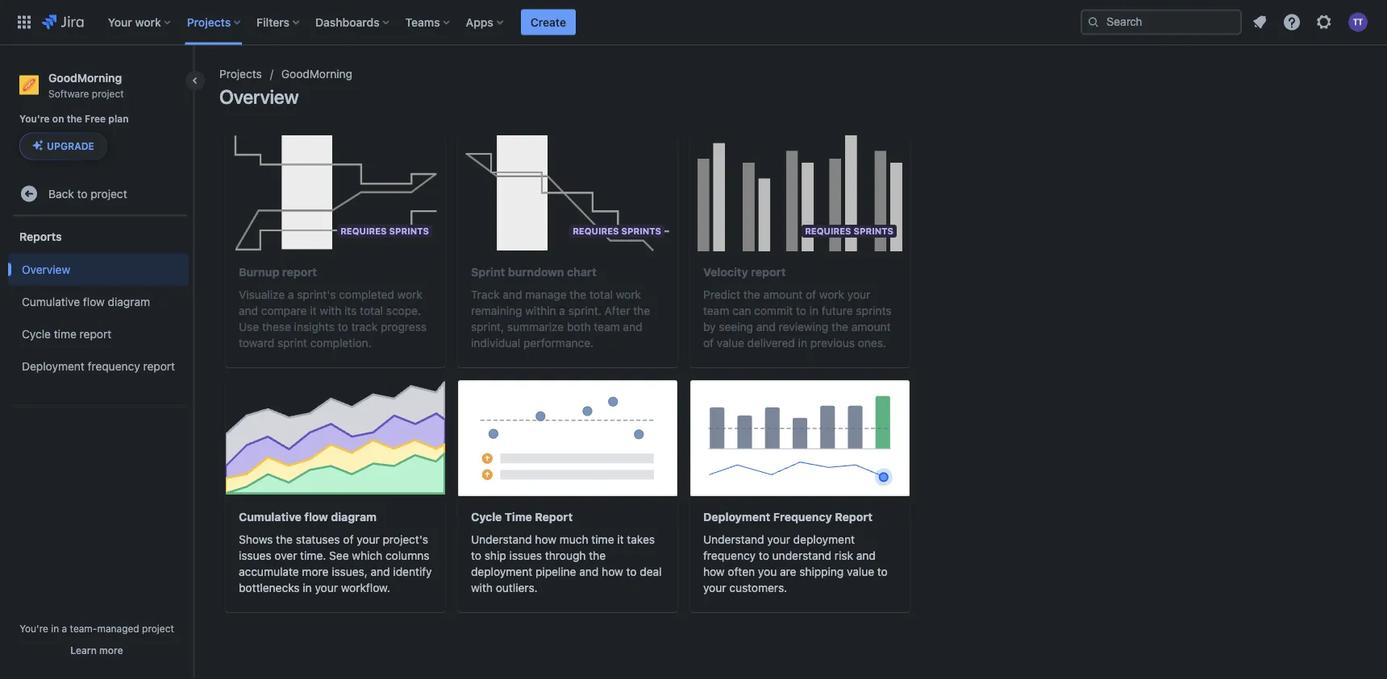 Task type: vqa. For each thing, say whether or not it's contained in the screenshot.
launch
no



Task type: describe. For each thing, give the bounding box(es) containing it.
on
[[52, 113, 64, 125]]

goodmorning software project
[[48, 71, 124, 99]]

issues inside "understand how much time it takes to ship issues through the deployment pipeline and how to deal with outliers."
[[509, 550, 542, 563]]

commit
[[754, 304, 793, 318]]

often
[[728, 566, 755, 579]]

identify
[[393, 566, 432, 579]]

deployment frequency report link
[[8, 350, 189, 383]]

apps button
[[461, 9, 510, 35]]

and inside predict the amount of work your team can commit to in future sprints by seeing and reviewing the amount of value delivered in previous ones.
[[756, 321, 776, 334]]

risk
[[835, 550, 853, 563]]

projects for projects link
[[219, 67, 262, 81]]

you're on the free plan
[[19, 113, 129, 125]]

seeing
[[719, 321, 753, 334]]

2 vertical spatial project
[[142, 623, 174, 635]]

these
[[262, 321, 291, 334]]

compare
[[261, 304, 307, 318]]

through
[[545, 550, 586, 563]]

and down the after at left
[[623, 321, 642, 334]]

understand for how
[[703, 534, 764, 547]]

completed
[[339, 288, 394, 302]]

cycle for cycle time report
[[22, 327, 51, 341]]

software
[[48, 88, 89, 99]]

requires for burnup report
[[340, 226, 387, 237]]

burnup
[[239, 266, 279, 279]]

shows the statuses of your project's issues over time. see which columns accumulate more issues, and identify bottlenecks in your workflow.
[[239, 534, 432, 595]]

sprints for track and manage the total work remaining within a sprint. after the sprint, summarize both team and individual performance.
[[621, 226, 661, 237]]

the inside shows the statuses of your project's issues over time. see which columns accumulate more issues, and identify bottlenecks in your workflow.
[[276, 534, 293, 547]]

chart
[[567, 266, 597, 279]]

1 horizontal spatial of
[[703, 337, 714, 350]]

track and manage the total work remaining within a sprint. after the sprint, summarize both team and individual performance.
[[471, 288, 650, 350]]

requires sprints for completed
[[340, 226, 429, 237]]

back to project link
[[13, 178, 187, 210]]

a inside 'visualize a sprint's completed work and compare it with its total scope. use these insights to track progress toward sprint completion.'
[[288, 288, 294, 302]]

burnup report
[[239, 266, 317, 279]]

sprint
[[277, 337, 307, 350]]

back
[[48, 187, 74, 200]]

requires sprints for of
[[805, 226, 894, 237]]

the up the can
[[744, 288, 760, 302]]

frequency inside group
[[88, 360, 140, 373]]

see
[[329, 550, 349, 563]]

cumulative inside cumulative flow diagram link
[[22, 295, 80, 308]]

work inside track and manage the total work remaining within a sprint. after the sprint, summarize both team and individual performance.
[[616, 288, 641, 302]]

your work
[[108, 15, 161, 29]]

use
[[239, 321, 259, 334]]

teams
[[405, 15, 440, 29]]

cycle time report
[[22, 327, 112, 341]]

can
[[732, 304, 751, 318]]

more inside button
[[99, 645, 123, 657]]

summarize
[[507, 321, 564, 334]]

shows
[[239, 534, 273, 547]]

understand how much time it takes to ship issues through the deployment pipeline and how to deal with outliers.
[[471, 534, 662, 595]]

report inside cycle time report link
[[80, 327, 112, 341]]

after
[[605, 304, 630, 318]]

issues,
[[332, 566, 368, 579]]

work inside your work dropdown button
[[135, 15, 161, 29]]

projects link
[[219, 65, 262, 84]]

you
[[758, 566, 777, 579]]

1 horizontal spatial cumulative flow diagram
[[239, 511, 377, 524]]

sprints inside predict the amount of work your team can commit to in future sprints by seeing and reviewing the amount of value delivered in previous ones.
[[856, 304, 892, 318]]

understand for issues
[[471, 534, 532, 547]]

burndown
[[508, 266, 564, 279]]

previous
[[810, 337, 855, 350]]

to left the deal
[[626, 566, 637, 579]]

frequency
[[773, 511, 832, 524]]

reviewing
[[779, 321, 829, 334]]

accumulate
[[239, 566, 299, 579]]

your down 'deployment frequency report'
[[767, 534, 790, 547]]

pipeline
[[536, 566, 576, 579]]

insights
[[294, 321, 335, 334]]

learn more button
[[70, 644, 123, 657]]

goodmorning for goodmorning
[[281, 67, 352, 81]]

to inside back to project link
[[77, 187, 88, 200]]

your inside predict the amount of work your team can commit to in future sprints by seeing and reviewing the amount of value delivered in previous ones.
[[848, 288, 871, 302]]

overview inside group
[[22, 263, 70, 276]]

performance.
[[523, 337, 594, 350]]

to right shipping
[[877, 566, 888, 579]]

in left the team-
[[51, 623, 59, 635]]

deployment inside "understand how much time it takes to ship issues through the deployment pipeline and how to deal with outliers."
[[471, 566, 532, 579]]

and inside "understand how much time it takes to ship issues through the deployment pipeline and how to deal with outliers."
[[579, 566, 599, 579]]

requires sprints for the
[[573, 226, 661, 237]]

requires for velocity report
[[805, 226, 851, 237]]

appswitcher icon image
[[15, 13, 34, 32]]

ones.
[[858, 337, 886, 350]]

by
[[703, 321, 716, 334]]

search image
[[1087, 16, 1100, 29]]

learn
[[70, 645, 97, 657]]

goodmorning link
[[281, 65, 352, 84]]

requires for sprint burndown chart
[[573, 226, 619, 237]]

projects for projects 'dropdown button'
[[187, 15, 231, 29]]

group containing reports
[[8, 216, 189, 387]]

report up sprint's on the left of the page
[[282, 266, 317, 279]]

to left ship
[[471, 550, 481, 563]]

both
[[567, 321, 591, 334]]

notifications image
[[1250, 13, 1269, 32]]

cycle time report link
[[8, 318, 189, 350]]

reports
[[19, 230, 62, 244]]

your left customers.
[[703, 582, 726, 595]]

report for deployment
[[835, 511, 873, 524]]

scope.
[[386, 304, 421, 318]]

and inside 'visualize a sprint's completed work and compare it with its total scope. use these insights to track progress toward sprint completion.'
[[239, 304, 258, 318]]

1 horizontal spatial how
[[602, 566, 623, 579]]

team-
[[70, 623, 97, 635]]

team inside predict the amount of work your team can commit to in future sprints by seeing and reviewing the amount of value delivered in previous ones.
[[703, 304, 729, 318]]

understand
[[772, 550, 832, 563]]

outliers.
[[496, 582, 538, 595]]

value inside understand your deployment frequency to understand risk and how often you are shipping value to your customers.
[[847, 566, 874, 579]]

report up commit
[[751, 266, 786, 279]]

upgrade
[[47, 141, 94, 152]]

upgrade button
[[20, 133, 106, 159]]

deal
[[640, 566, 662, 579]]

0 horizontal spatial a
[[62, 623, 67, 635]]

takes
[[627, 534, 655, 547]]

individual
[[471, 337, 520, 350]]

and inside shows the statuses of your project's issues over time. see which columns accumulate more issues, and identify bottlenecks in your workflow.
[[371, 566, 390, 579]]

velocity
[[703, 266, 748, 279]]

deployment frequency report
[[703, 511, 873, 524]]

cycle time report
[[471, 511, 573, 524]]

understand your deployment frequency to understand risk and how often you are shipping value to your customers.
[[703, 534, 888, 595]]

customers.
[[729, 582, 787, 595]]

much
[[560, 534, 588, 547]]

cumulative flow diagram link
[[8, 286, 189, 318]]

workflow.
[[341, 582, 390, 595]]

deployment for deployment frequency report
[[703, 511, 771, 524]]

statuses
[[296, 534, 340, 547]]

overview link
[[8, 254, 189, 286]]

0 horizontal spatial how
[[535, 534, 557, 547]]



Task type: locate. For each thing, give the bounding box(es) containing it.
overview down reports
[[22, 263, 70, 276]]

sprint.
[[568, 304, 601, 318]]

how up through
[[535, 534, 557, 547]]

the right through
[[589, 550, 606, 563]]

1 horizontal spatial diagram
[[331, 511, 377, 524]]

to up completion.
[[338, 321, 348, 334]]

more down managed
[[99, 645, 123, 657]]

1 vertical spatial with
[[471, 582, 493, 595]]

report
[[282, 266, 317, 279], [751, 266, 786, 279], [80, 327, 112, 341], [143, 360, 175, 373]]

goodmorning up software
[[48, 71, 122, 84]]

1 horizontal spatial amount
[[851, 321, 891, 334]]

issues inside shows the statuses of your project's issues over time. see which columns accumulate more issues, and identify bottlenecks in your workflow.
[[239, 550, 271, 563]]

goodmorning for goodmorning software project
[[48, 71, 122, 84]]

1 you're from the top
[[19, 113, 50, 125]]

project's
[[383, 534, 428, 547]]

flow
[[83, 295, 105, 308], [304, 511, 328, 524]]

understand up ship
[[471, 534, 532, 547]]

goodmorning
[[281, 67, 352, 81], [48, 71, 122, 84]]

1 requires sprints from the left
[[340, 226, 429, 237]]

projects up projects link
[[187, 15, 231, 29]]

value down seeing in the top right of the page
[[717, 337, 744, 350]]

predict the amount of work your team can commit to in future sprints by seeing and reviewing the amount of value delivered in previous ones.
[[703, 288, 892, 350]]

it inside 'visualize a sprint's completed work and compare it with its total scope. use these insights to track progress toward sprint completion.'
[[310, 304, 317, 318]]

a right within
[[559, 304, 565, 318]]

0 horizontal spatial value
[[717, 337, 744, 350]]

the inside "understand how much time it takes to ship issues through the deployment pipeline and how to deal with outliers."
[[589, 550, 606, 563]]

team down the after at left
[[594, 321, 620, 334]]

goodmorning down the dashboards
[[281, 67, 352, 81]]

1 vertical spatial frequency
[[703, 550, 756, 563]]

cumulative flow diagram up statuses
[[239, 511, 377, 524]]

to up 'you'
[[759, 550, 769, 563]]

a left the team-
[[62, 623, 67, 635]]

1 vertical spatial project
[[91, 187, 127, 200]]

deployment up risk
[[793, 534, 855, 547]]

diagram inside group
[[108, 295, 150, 308]]

requires up chart
[[573, 226, 619, 237]]

cycle left the time
[[471, 511, 502, 524]]

project right back
[[91, 187, 127, 200]]

2 horizontal spatial of
[[806, 288, 816, 302]]

0 horizontal spatial requires sprints
[[340, 226, 429, 237]]

0 horizontal spatial deployment
[[22, 360, 85, 373]]

1 horizontal spatial report
[[835, 511, 873, 524]]

0 vertical spatial with
[[320, 304, 341, 318]]

more
[[302, 566, 329, 579], [99, 645, 123, 657]]

work up scope.
[[397, 288, 422, 302]]

diagram
[[108, 295, 150, 308], [331, 511, 377, 524]]

with inside "understand how much time it takes to ship issues through the deployment pipeline and how to deal with outliers."
[[471, 582, 493, 595]]

total inside track and manage the total work remaining within a sprint. after the sprint, summarize both team and individual performance.
[[590, 288, 613, 302]]

projects inside 'dropdown button'
[[187, 15, 231, 29]]

0 vertical spatial overview
[[219, 85, 299, 108]]

of up see
[[343, 534, 354, 547]]

1 vertical spatial cycle
[[471, 511, 502, 524]]

project for goodmorning software project
[[92, 88, 124, 99]]

flow inside group
[[83, 295, 105, 308]]

understand up the often
[[703, 534, 764, 547]]

work
[[135, 15, 161, 29], [397, 288, 422, 302], [616, 288, 641, 302], [819, 288, 844, 302]]

sprint,
[[471, 321, 504, 334]]

deployment inside group
[[22, 360, 85, 373]]

with inside 'visualize a sprint's completed work and compare it with its total scope. use these insights to track progress toward sprint completion.'
[[320, 304, 341, 318]]

in down the reviewing
[[798, 337, 807, 350]]

future
[[822, 304, 853, 318]]

the right 'on'
[[67, 113, 82, 125]]

it left takes
[[617, 534, 624, 547]]

flow up statuses
[[304, 511, 328, 524]]

work right your at the left
[[135, 15, 161, 29]]

total
[[590, 288, 613, 302], [360, 304, 383, 318]]

0 vertical spatial more
[[302, 566, 329, 579]]

and right risk
[[856, 550, 876, 563]]

0 vertical spatial cumulative flow diagram
[[22, 295, 150, 308]]

visualize
[[239, 288, 285, 302]]

remaining
[[471, 304, 522, 318]]

back to project
[[48, 187, 127, 200]]

Search field
[[1081, 9, 1242, 35]]

0 vertical spatial frequency
[[88, 360, 140, 373]]

of for your
[[806, 288, 816, 302]]

bottlenecks
[[239, 582, 300, 595]]

1 horizontal spatial overview
[[219, 85, 299, 108]]

settings image
[[1315, 13, 1334, 32]]

1 horizontal spatial time
[[592, 534, 614, 547]]

1 horizontal spatial total
[[590, 288, 613, 302]]

in
[[810, 304, 819, 318], [798, 337, 807, 350], [303, 582, 312, 595], [51, 623, 59, 635]]

0 horizontal spatial deployment
[[471, 566, 532, 579]]

0 vertical spatial team
[[703, 304, 729, 318]]

track
[[351, 321, 378, 334]]

requires up completed
[[340, 226, 387, 237]]

0 horizontal spatial amount
[[763, 288, 803, 302]]

delivered
[[747, 337, 795, 350]]

your up future on the right of page
[[848, 288, 871, 302]]

your down issues,
[[315, 582, 338, 595]]

0 vertical spatial it
[[310, 304, 317, 318]]

more inside shows the statuses of your project's issues over time. see which columns accumulate more issues, and identify bottlenecks in your workflow.
[[302, 566, 329, 579]]

in up the reviewing
[[810, 304, 819, 318]]

1 horizontal spatial more
[[302, 566, 329, 579]]

and down which
[[371, 566, 390, 579]]

sprint's
[[297, 288, 336, 302]]

0 horizontal spatial cumulative
[[22, 295, 80, 308]]

free
[[85, 113, 106, 125]]

1 vertical spatial amount
[[851, 321, 891, 334]]

filters button
[[252, 9, 306, 35]]

0 horizontal spatial cumulative flow diagram
[[22, 295, 150, 308]]

how left the often
[[703, 566, 725, 579]]

banner containing your work
[[0, 0, 1387, 45]]

understand inside "understand how much time it takes to ship issues through the deployment pipeline and how to deal with outliers."
[[471, 534, 532, 547]]

in down time.
[[303, 582, 312, 595]]

1 horizontal spatial it
[[617, 534, 624, 547]]

1 horizontal spatial with
[[471, 582, 493, 595]]

banner
[[0, 0, 1387, 45]]

deployment down cycle time report
[[22, 360, 85, 373]]

1 horizontal spatial requires sprints
[[573, 226, 661, 237]]

are
[[780, 566, 796, 579]]

1 horizontal spatial team
[[703, 304, 729, 318]]

frequency inside understand your deployment frequency to understand risk and how often you are shipping value to your customers.
[[703, 550, 756, 563]]

to right back
[[77, 187, 88, 200]]

1 issues from the left
[[239, 550, 271, 563]]

1 horizontal spatial a
[[288, 288, 294, 302]]

2 vertical spatial of
[[343, 534, 354, 547]]

your up which
[[357, 534, 380, 547]]

1 horizontal spatial frequency
[[703, 550, 756, 563]]

value down risk
[[847, 566, 874, 579]]

cumulative flow diagram inside group
[[22, 295, 150, 308]]

sprint
[[471, 266, 505, 279]]

diagram down overview link in the top left of the page
[[108, 295, 150, 308]]

a up compare
[[288, 288, 294, 302]]

0 horizontal spatial flow
[[83, 295, 105, 308]]

it up 'insights'
[[310, 304, 317, 318]]

1 horizontal spatial value
[[847, 566, 874, 579]]

the down future on the right of page
[[832, 321, 848, 334]]

2 horizontal spatial a
[[559, 304, 565, 318]]

the
[[67, 113, 82, 125], [570, 288, 587, 302], [744, 288, 760, 302], [633, 304, 650, 318], [832, 321, 848, 334], [276, 534, 293, 547], [589, 550, 606, 563]]

your
[[108, 15, 132, 29]]

of up the reviewing
[[806, 288, 816, 302]]

2 horizontal spatial requires sprints
[[805, 226, 894, 237]]

0 vertical spatial time
[[54, 327, 77, 341]]

work up the after at left
[[616, 288, 641, 302]]

report down cumulative flow diagram link
[[80, 327, 112, 341]]

team inside track and manage the total work remaining within a sprint. after the sprint, summarize both team and individual performance.
[[594, 321, 620, 334]]

goodmorning inside goodmorning software project
[[48, 71, 122, 84]]

group
[[8, 216, 189, 387]]

1 vertical spatial deployment
[[703, 511, 771, 524]]

1 understand from the left
[[471, 534, 532, 547]]

sprints for visualize a sprint's completed work and compare it with its total scope. use these insights to track progress toward sprint completion.
[[389, 226, 429, 237]]

total down completed
[[360, 304, 383, 318]]

0 horizontal spatial with
[[320, 304, 341, 318]]

3 requires from the left
[[805, 226, 851, 237]]

total up the after at left
[[590, 288, 613, 302]]

1 horizontal spatial flow
[[304, 511, 328, 524]]

how left the deal
[[602, 566, 623, 579]]

0 vertical spatial total
[[590, 288, 613, 302]]

shipping
[[799, 566, 844, 579]]

velocity report
[[703, 266, 786, 279]]

time right much
[[592, 534, 614, 547]]

0 horizontal spatial diagram
[[108, 295, 150, 308]]

frequency
[[88, 360, 140, 373], [703, 550, 756, 563]]

the right the after at left
[[633, 304, 650, 318]]

1 vertical spatial cumulative
[[239, 511, 302, 524]]

visualize a sprint's completed work and compare it with its total scope. use these insights to track progress toward sprint completion.
[[239, 288, 427, 350]]

0 horizontal spatial team
[[594, 321, 620, 334]]

columns
[[386, 550, 429, 563]]

2 horizontal spatial requires
[[805, 226, 851, 237]]

cumulative flow diagram
[[22, 295, 150, 308], [239, 511, 377, 524]]

team down predict
[[703, 304, 729, 318]]

cumulative up the shows
[[239, 511, 302, 524]]

0 vertical spatial diagram
[[108, 295, 150, 308]]

more down time.
[[302, 566, 329, 579]]

0 vertical spatial amount
[[763, 288, 803, 302]]

plan
[[108, 113, 129, 125]]

the up sprint.
[[570, 288, 587, 302]]

project inside goodmorning software project
[[92, 88, 124, 99]]

time inside "understand how much time it takes to ship issues through the deployment pipeline and how to deal with outliers."
[[592, 534, 614, 547]]

project up plan
[[92, 88, 124, 99]]

and inside understand your deployment frequency to understand risk and how often you are shipping value to your customers.
[[856, 550, 876, 563]]

0 vertical spatial projects
[[187, 15, 231, 29]]

0 horizontal spatial cycle
[[22, 327, 51, 341]]

3 requires sprints from the left
[[805, 226, 894, 237]]

within
[[525, 304, 556, 318]]

work inside predict the amount of work your team can commit to in future sprints by seeing and reviewing the amount of value delivered in previous ones.
[[819, 288, 844, 302]]

0 horizontal spatial overview
[[22, 263, 70, 276]]

1 vertical spatial it
[[617, 534, 624, 547]]

0 vertical spatial flow
[[83, 295, 105, 308]]

work inside 'visualize a sprint's completed work and compare it with its total scope. use these insights to track progress toward sprint completion.'
[[397, 288, 422, 302]]

1 horizontal spatial goodmorning
[[281, 67, 352, 81]]

1 report from the left
[[535, 511, 573, 524]]

how inside understand your deployment frequency to understand risk and how often you are shipping value to your customers.
[[703, 566, 725, 579]]

project right managed
[[142, 623, 174, 635]]

projects down projects 'dropdown button'
[[219, 67, 262, 81]]

1 vertical spatial deployment
[[471, 566, 532, 579]]

requires up future on the right of page
[[805, 226, 851, 237]]

0 vertical spatial project
[[92, 88, 124, 99]]

work up future on the right of page
[[819, 288, 844, 302]]

1 vertical spatial value
[[847, 566, 874, 579]]

help image
[[1282, 13, 1302, 32]]

2 report from the left
[[835, 511, 873, 524]]

0 horizontal spatial requires
[[340, 226, 387, 237]]

amount up ones.
[[851, 321, 891, 334]]

report inside deployment frequency report link
[[143, 360, 175, 373]]

time
[[505, 511, 532, 524]]

1 vertical spatial a
[[559, 304, 565, 318]]

time
[[54, 327, 77, 341], [592, 534, 614, 547]]

understand inside understand your deployment frequency to understand risk and how often you are shipping value to your customers.
[[703, 534, 764, 547]]

dashboards
[[315, 15, 380, 29]]

flow down overview link in the top left of the page
[[83, 295, 105, 308]]

manage
[[525, 288, 567, 302]]

1 vertical spatial projects
[[219, 67, 262, 81]]

1 requires from the left
[[340, 226, 387, 237]]

create
[[531, 15, 566, 29]]

to inside predict the amount of work your team can commit to in future sprints by seeing and reviewing the amount of value delivered in previous ones.
[[796, 304, 807, 318]]

of inside shows the statuses of your project's issues over time. see which columns accumulate more issues, and identify bottlenecks in your workflow.
[[343, 534, 354, 547]]

requires sprints up completed
[[340, 226, 429, 237]]

sprints for predict the amount of work your team can commit to in future sprints by seeing and reviewing the amount of value delivered in previous ones.
[[854, 226, 894, 237]]

amount up commit
[[763, 288, 803, 302]]

1 vertical spatial total
[[360, 304, 383, 318]]

1 vertical spatial overview
[[22, 263, 70, 276]]

your
[[848, 288, 871, 302], [357, 534, 380, 547], [767, 534, 790, 547], [315, 582, 338, 595], [703, 582, 726, 595]]

deployment frequency report
[[22, 360, 175, 373]]

completion.
[[310, 337, 372, 350]]

1 horizontal spatial deployment
[[793, 534, 855, 547]]

project
[[92, 88, 124, 99], [91, 187, 127, 200], [142, 623, 174, 635]]

dashboards button
[[311, 9, 396, 35]]

which
[[352, 550, 382, 563]]

overview down projects link
[[219, 85, 299, 108]]

your work button
[[103, 9, 177, 35]]

0 vertical spatial value
[[717, 337, 744, 350]]

with left outliers.
[[471, 582, 493, 595]]

your profile and settings image
[[1349, 13, 1368, 32]]

0 horizontal spatial of
[[343, 534, 354, 547]]

deployment
[[22, 360, 85, 373], [703, 511, 771, 524]]

1 horizontal spatial cycle
[[471, 511, 502, 524]]

0 horizontal spatial more
[[99, 645, 123, 657]]

0 vertical spatial cycle
[[22, 327, 51, 341]]

0 vertical spatial of
[[806, 288, 816, 302]]

deployment inside understand your deployment frequency to understand risk and how often you are shipping value to your customers.
[[793, 534, 855, 547]]

2 requires from the left
[[573, 226, 619, 237]]

1 vertical spatial you're
[[19, 623, 48, 635]]

team
[[703, 304, 729, 318], [594, 321, 620, 334]]

issues right ship
[[509, 550, 542, 563]]

the up over
[[276, 534, 293, 547]]

apps
[[466, 15, 493, 29]]

report for much
[[535, 511, 573, 524]]

time down cumulative flow diagram link
[[54, 327, 77, 341]]

total inside 'visualize a sprint's completed work and compare it with its total scope. use these insights to track progress toward sprint completion.'
[[360, 304, 383, 318]]

0 horizontal spatial frequency
[[88, 360, 140, 373]]

projects
[[187, 15, 231, 29], [219, 67, 262, 81]]

and up the use
[[239, 304, 258, 318]]

to up the reviewing
[[796, 304, 807, 318]]

1 vertical spatial diagram
[[331, 511, 377, 524]]

value
[[717, 337, 744, 350], [847, 566, 874, 579]]

in inside shows the statuses of your project's issues over time. see which columns accumulate more issues, and identify bottlenecks in your workflow.
[[303, 582, 312, 595]]

it inside "understand how much time it takes to ship issues through the deployment pipeline and how to deal with outliers."
[[617, 534, 624, 547]]

0 vertical spatial a
[[288, 288, 294, 302]]

1 horizontal spatial requires
[[573, 226, 619, 237]]

with left its
[[320, 304, 341, 318]]

0 horizontal spatial time
[[54, 327, 77, 341]]

you're for you're on the free plan
[[19, 113, 50, 125]]

time.
[[300, 550, 326, 563]]

frequency down cycle time report link
[[88, 360, 140, 373]]

0 vertical spatial cumulative
[[22, 295, 80, 308]]

1 vertical spatial of
[[703, 337, 714, 350]]

2 issues from the left
[[509, 550, 542, 563]]

2 requires sprints from the left
[[573, 226, 661, 237]]

2 horizontal spatial how
[[703, 566, 725, 579]]

1 vertical spatial team
[[594, 321, 620, 334]]

of for project's
[[343, 534, 354, 547]]

of down by
[[703, 337, 714, 350]]

1 vertical spatial flow
[[304, 511, 328, 524]]

progress
[[381, 321, 427, 334]]

and up the delivered
[[756, 321, 776, 334]]

ship
[[485, 550, 506, 563]]

to inside 'visualize a sprint's completed work and compare it with its total scope. use these insights to track progress toward sprint completion.'
[[338, 321, 348, 334]]

cycle inside group
[[22, 327, 51, 341]]

you're in a team-managed project
[[19, 623, 174, 635]]

2 vertical spatial a
[[62, 623, 67, 635]]

primary element
[[10, 0, 1081, 45]]

overview
[[219, 85, 299, 108], [22, 263, 70, 276]]

deployment down ship
[[471, 566, 532, 579]]

0 vertical spatial deployment
[[22, 360, 85, 373]]

time inside cycle time report link
[[54, 327, 77, 341]]

filters
[[257, 15, 290, 29]]

0 horizontal spatial total
[[360, 304, 383, 318]]

sprint burndown chart
[[471, 266, 597, 279]]

a inside track and manage the total work remaining within a sprint. after the sprint, summarize both team and individual performance.
[[559, 304, 565, 318]]

1 horizontal spatial cumulative
[[239, 511, 302, 524]]

sprints
[[389, 226, 429, 237], [621, 226, 661, 237], [854, 226, 894, 237], [856, 304, 892, 318]]

frequency up the often
[[703, 550, 756, 563]]

issues
[[239, 550, 271, 563], [509, 550, 542, 563]]

0 horizontal spatial report
[[535, 511, 573, 524]]

it
[[310, 304, 317, 318], [617, 534, 624, 547]]

cycle down cumulative flow diagram link
[[22, 327, 51, 341]]

teams button
[[401, 9, 456, 35]]

and up the remaining
[[503, 288, 522, 302]]

report up risk
[[835, 511, 873, 524]]

1 vertical spatial time
[[592, 534, 614, 547]]

cycle for cycle time report
[[471, 511, 502, 524]]

0 horizontal spatial issues
[[239, 550, 271, 563]]

1 horizontal spatial understand
[[703, 534, 764, 547]]

jira image
[[42, 13, 84, 32], [42, 13, 84, 32]]

1 horizontal spatial deployment
[[703, 511, 771, 524]]

deployment up the often
[[703, 511, 771, 524]]

1 horizontal spatial issues
[[509, 550, 542, 563]]

deployment for deployment frequency report
[[22, 360, 85, 373]]

report down cycle time report link
[[143, 360, 175, 373]]

toward
[[239, 337, 274, 350]]

requires sprints up chart
[[573, 226, 661, 237]]

issues down the shows
[[239, 550, 271, 563]]

1 vertical spatial more
[[99, 645, 123, 657]]

you're left the team-
[[19, 623, 48, 635]]

1 vertical spatial cumulative flow diagram
[[239, 511, 377, 524]]

and down through
[[579, 566, 599, 579]]

value inside predict the amount of work your team can commit to in future sprints by seeing and reviewing the amount of value delivered in previous ones.
[[717, 337, 744, 350]]

0 vertical spatial you're
[[19, 113, 50, 125]]

cumulative up cycle time report
[[22, 295, 80, 308]]

requires
[[340, 226, 387, 237], [573, 226, 619, 237], [805, 226, 851, 237]]

0 vertical spatial deployment
[[793, 534, 855, 547]]

2 understand from the left
[[703, 534, 764, 547]]

cumulative flow diagram down overview link in the top left of the page
[[22, 295, 150, 308]]

report up much
[[535, 511, 573, 524]]

predict
[[703, 288, 740, 302]]

project for back to project
[[91, 187, 127, 200]]

you're
[[19, 113, 50, 125], [19, 623, 48, 635]]

you're for you're in a team-managed project
[[19, 623, 48, 635]]

2 you're from the top
[[19, 623, 48, 635]]

diagram up which
[[331, 511, 377, 524]]

0 horizontal spatial it
[[310, 304, 317, 318]]

understand
[[471, 534, 532, 547], [703, 534, 764, 547]]



